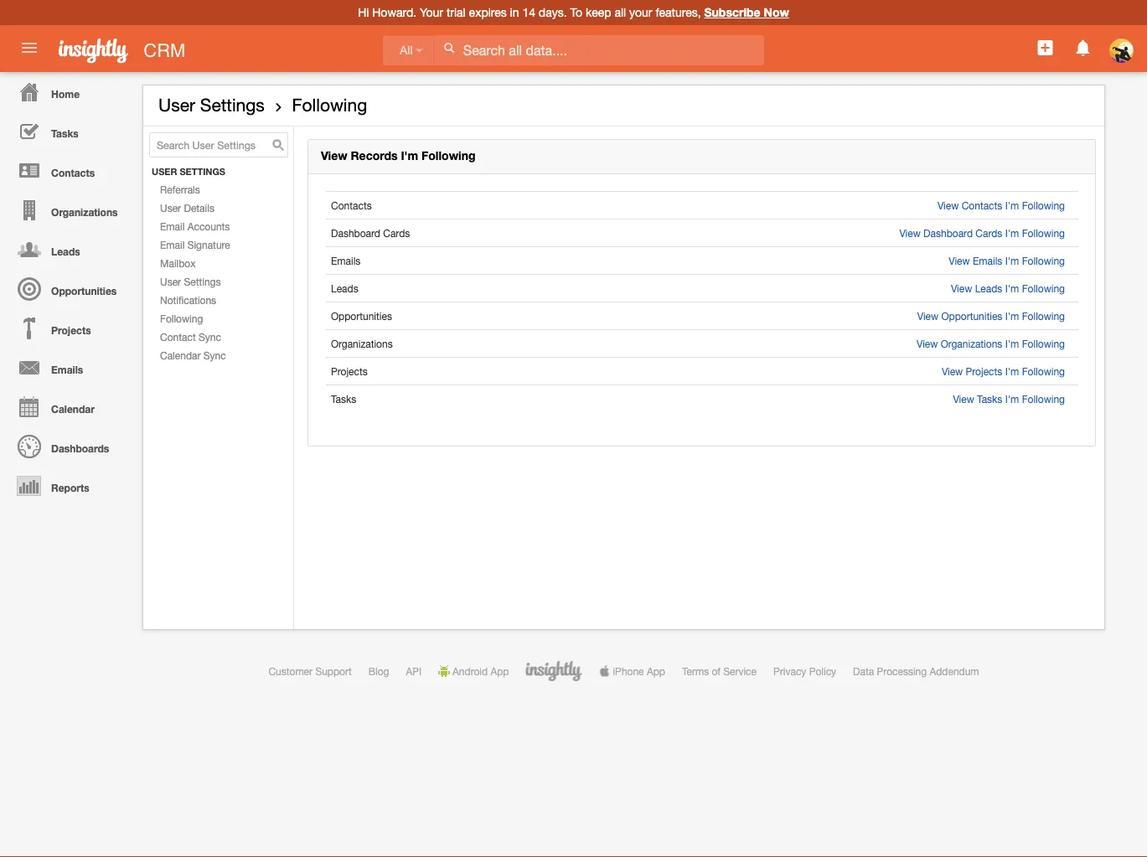 Task type: vqa. For each thing, say whether or not it's contained in the screenshot.
'Emails' related to Emails
no



Task type: locate. For each thing, give the bounding box(es) containing it.
view opportunities i'm following
[[918, 310, 1065, 322]]

1 vertical spatial user settings link
[[143, 273, 293, 291]]

signature
[[188, 239, 230, 251]]

app for android app
[[491, 666, 509, 677]]

opportunities down dashboard cards
[[331, 310, 392, 322]]

calendar inside navigation
[[51, 403, 95, 415]]

i'm up view leads i'm following
[[1006, 255, 1020, 267]]

leads up opportunities link
[[51, 246, 80, 257]]

emails link
[[4, 348, 134, 387]]

now
[[764, 5, 790, 19]]

calendar sync link
[[143, 346, 293, 365]]

Search User Settings text field
[[149, 133, 288, 158]]

i'm up view tasks i'm following
[[1006, 366, 1020, 377]]

all link
[[383, 36, 434, 66]]

privacy policy link
[[774, 666, 837, 677]]

days.
[[539, 5, 567, 19]]

view for view leads i'm following
[[951, 283, 973, 294]]

2 horizontal spatial projects
[[966, 366, 1003, 377]]

contacts
[[51, 167, 95, 179], [331, 200, 372, 211], [962, 200, 1003, 211]]

following link down notifications
[[143, 309, 293, 328]]

1 horizontal spatial organizations
[[331, 338, 393, 350]]

emails down dashboard cards
[[331, 255, 361, 267]]

view leads i'm following link
[[951, 283, 1065, 294]]

1 cards from the left
[[383, 227, 410, 239]]

1 vertical spatial settings
[[184, 276, 221, 288]]

following for view records i'm following
[[422, 149, 476, 163]]

following for view opportunities i'm following
[[1022, 310, 1065, 322]]

2 horizontal spatial leads
[[975, 283, 1003, 294]]

i'm
[[401, 149, 418, 163], [1006, 200, 1020, 211], [1006, 227, 1020, 239], [1006, 255, 1020, 267], [1006, 283, 1020, 294], [1006, 310, 1020, 322], [1006, 338, 1020, 350], [1006, 366, 1020, 377], [1006, 393, 1020, 405]]

following
[[292, 95, 367, 115], [422, 149, 476, 163], [1022, 200, 1065, 211], [1022, 227, 1065, 239], [1022, 255, 1065, 267], [1022, 283, 1065, 294], [1022, 310, 1065, 322], [160, 313, 203, 324], [1022, 338, 1065, 350], [1022, 366, 1065, 377], [1022, 393, 1065, 405]]

emails up calendar link
[[51, 364, 83, 376]]

dashboard cards
[[331, 227, 410, 239]]

notifications image
[[1074, 38, 1094, 58]]

contacts inside navigation
[[51, 167, 95, 179]]

keep
[[586, 5, 612, 19]]

0 vertical spatial user
[[158, 95, 195, 115]]

hi howard. your trial expires in 14 days. to keep all your features, subscribe now
[[358, 5, 790, 19]]

i'm up view projects i'm following
[[1006, 338, 1020, 350]]

opportunities up view organizations i'm following link
[[942, 310, 1003, 322]]

2 app from the left
[[647, 666, 666, 677]]

organizations
[[51, 206, 118, 218], [331, 338, 393, 350], [941, 338, 1003, 350]]

user down mailbox
[[160, 276, 181, 288]]

privacy policy
[[774, 666, 837, 677]]

1 vertical spatial user
[[160, 202, 181, 214]]

view for view contacts i'm following
[[938, 200, 959, 211]]

cards down view records i'm following
[[383, 227, 410, 239]]

1 horizontal spatial leads
[[331, 283, 359, 294]]

view emails i'm following link
[[949, 255, 1065, 267]]

home link
[[4, 72, 134, 111]]

following link
[[292, 95, 367, 115], [143, 309, 293, 328]]

0 horizontal spatial cards
[[383, 227, 410, 239]]

to
[[570, 5, 583, 19]]

1 email from the top
[[160, 221, 185, 232]]

1 horizontal spatial tasks
[[331, 393, 356, 405]]

following for view contacts i'm following
[[1022, 200, 1065, 211]]

settings up notifications
[[184, 276, 221, 288]]

i'm down view projects i'm following
[[1006, 393, 1020, 405]]

iphone
[[613, 666, 644, 677]]

i'm for emails
[[1006, 255, 1020, 267]]

projects
[[51, 324, 91, 336], [331, 366, 368, 377], [966, 366, 1003, 377]]

view for view organizations i'm following
[[917, 338, 938, 350]]

1 horizontal spatial contacts
[[331, 200, 372, 211]]

contacts up dashboard cards
[[331, 200, 372, 211]]

1 horizontal spatial app
[[647, 666, 666, 677]]

0 vertical spatial settings
[[200, 95, 265, 115]]

home
[[51, 88, 80, 100]]

cards down "view contacts i'm following"
[[976, 227, 1003, 239]]

0 horizontal spatial calendar
[[51, 403, 95, 415]]

contact
[[160, 331, 196, 343]]

subscribe now link
[[705, 5, 790, 19]]

emails
[[331, 255, 361, 267], [973, 255, 1003, 267], [51, 364, 83, 376]]

following inside user settings referrals user details email accounts email signature mailbox user settings notifications following contact sync calendar sync
[[160, 313, 203, 324]]

view organizations i'm following link
[[917, 338, 1065, 350]]

user down referrals
[[160, 202, 181, 214]]

i'm for contacts
[[1006, 200, 1020, 211]]

navigation
[[0, 72, 134, 505]]

calendar
[[160, 350, 201, 361], [51, 403, 95, 415]]

2 horizontal spatial contacts
[[962, 200, 1003, 211]]

details
[[184, 202, 215, 214]]

leads
[[51, 246, 80, 257], [331, 283, 359, 294], [975, 283, 1003, 294]]

user
[[152, 166, 177, 177]]

app
[[491, 666, 509, 677], [647, 666, 666, 677]]

user down crm
[[158, 95, 195, 115]]

all
[[400, 44, 413, 57]]

i'm for tasks
[[1006, 393, 1020, 405]]

0 horizontal spatial organizations
[[51, 206, 118, 218]]

cards
[[383, 227, 410, 239], [976, 227, 1003, 239]]

dashboard down records
[[331, 227, 381, 239]]

user settings link
[[158, 95, 265, 115], [143, 273, 293, 291]]

i'm down the view leads i'm following link
[[1006, 310, 1020, 322]]

1 horizontal spatial dashboard
[[924, 227, 973, 239]]

0 horizontal spatial opportunities
[[51, 285, 117, 297]]

sync
[[199, 331, 221, 343], [204, 350, 226, 361]]

customer support link
[[269, 666, 352, 677]]

records
[[351, 149, 398, 163]]

android app link
[[438, 666, 509, 677]]

view for view emails i'm following
[[949, 255, 970, 267]]

crm
[[144, 39, 186, 61]]

contacts up the view dashboard cards i'm following
[[962, 200, 1003, 211]]

calendar down contact
[[160, 350, 201, 361]]

following link up records
[[292, 95, 367, 115]]

0 vertical spatial calendar
[[160, 350, 201, 361]]

0 horizontal spatial dashboard
[[331, 227, 381, 239]]

i'm for opportunities
[[1006, 310, 1020, 322]]

1 horizontal spatial cards
[[976, 227, 1003, 239]]

contacts up organizations link
[[51, 167, 95, 179]]

iphone app
[[613, 666, 666, 677]]

i'm up the view dashboard cards i'm following
[[1006, 200, 1020, 211]]

dashboard
[[331, 227, 381, 239], [924, 227, 973, 239]]

sync up calendar sync link
[[199, 331, 221, 343]]

view tasks i'm following link
[[953, 393, 1065, 405]]

1 app from the left
[[491, 666, 509, 677]]

tasks
[[51, 127, 79, 139], [331, 393, 356, 405], [978, 393, 1003, 405]]

email down details
[[160, 221, 185, 232]]

terms
[[682, 666, 709, 677]]

1 vertical spatial calendar
[[51, 403, 95, 415]]

android app
[[453, 666, 509, 677]]

app right android
[[491, 666, 509, 677]]

opportunities up 'projects' link
[[51, 285, 117, 297]]

settings up search user settings text field
[[200, 95, 265, 115]]

i'm down view emails i'm following
[[1006, 283, 1020, 294]]

hi
[[358, 5, 369, 19]]

view emails i'm following
[[949, 255, 1065, 267]]

i'm for records
[[401, 149, 418, 163]]

view leads i'm following
[[951, 283, 1065, 294]]

features,
[[656, 5, 701, 19]]

0 vertical spatial email
[[160, 221, 185, 232]]

leads down dashboard cards
[[331, 283, 359, 294]]

1 horizontal spatial projects
[[331, 366, 368, 377]]

2 email from the top
[[160, 239, 185, 251]]

calendar up the dashboards 'link'
[[51, 403, 95, 415]]

calendar inside user settings referrals user details email accounts email signature mailbox user settings notifications following contact sync calendar sync
[[160, 350, 201, 361]]

android
[[453, 666, 488, 677]]

user settings link up search user settings text field
[[158, 95, 265, 115]]

notifications link
[[143, 291, 293, 309]]

0 horizontal spatial contacts
[[51, 167, 95, 179]]

privacy
[[774, 666, 807, 677]]

i'm right records
[[401, 149, 418, 163]]

user settings link up notifications
[[143, 273, 293, 291]]

opportunities
[[51, 285, 117, 297], [331, 310, 392, 322], [942, 310, 1003, 322]]

0 horizontal spatial emails
[[51, 364, 83, 376]]

sync down contact sync link
[[204, 350, 226, 361]]

emails down the view dashboard cards i'm following
[[973, 255, 1003, 267]]

app right iphone
[[647, 666, 666, 677]]

email
[[160, 221, 185, 232], [160, 239, 185, 251]]

dashboard down view contacts i'm following link
[[924, 227, 973, 239]]

view
[[321, 149, 348, 163], [938, 200, 959, 211], [900, 227, 921, 239], [949, 255, 970, 267], [951, 283, 973, 294], [918, 310, 939, 322], [917, 338, 938, 350], [942, 366, 963, 377], [953, 393, 975, 405]]

1 horizontal spatial calendar
[[160, 350, 201, 361]]

user
[[158, 95, 195, 115], [160, 202, 181, 214], [160, 276, 181, 288]]

settings
[[200, 95, 265, 115], [184, 276, 221, 288]]

view projects i'm following link
[[942, 366, 1065, 377]]

processing
[[877, 666, 927, 677]]

email up mailbox
[[160, 239, 185, 251]]

projects link
[[4, 308, 134, 348]]

view organizations i'm following
[[917, 338, 1065, 350]]

0 horizontal spatial tasks
[[51, 127, 79, 139]]

0 horizontal spatial app
[[491, 666, 509, 677]]

i'm for leads
[[1006, 283, 1020, 294]]

0 horizontal spatial projects
[[51, 324, 91, 336]]

1 horizontal spatial emails
[[331, 255, 361, 267]]

1 vertical spatial email
[[160, 239, 185, 251]]

leads up view opportunities i'm following link
[[975, 283, 1003, 294]]

0 horizontal spatial leads
[[51, 246, 80, 257]]



Task type: describe. For each thing, give the bounding box(es) containing it.
policy
[[810, 666, 837, 677]]

14
[[523, 5, 536, 19]]

tasks link
[[4, 111, 134, 151]]

view projects i'm following
[[942, 366, 1065, 377]]

customer
[[269, 666, 313, 677]]

your
[[420, 5, 443, 19]]

2 cards from the left
[[976, 227, 1003, 239]]

settings inside user settings referrals user details email accounts email signature mailbox user settings notifications following contact sync calendar sync
[[184, 276, 221, 288]]

i'm for projects
[[1006, 366, 1020, 377]]

opportunities link
[[4, 269, 134, 308]]

view contacts i'm following
[[938, 200, 1065, 211]]

view for view records i'm following
[[321, 149, 348, 163]]

user settings referrals user details email accounts email signature mailbox user settings notifications following contact sync calendar sync
[[152, 166, 230, 361]]

reports
[[51, 482, 89, 494]]

reports link
[[4, 466, 134, 505]]

all
[[615, 5, 626, 19]]

view dashboard cards i'm following
[[900, 227, 1065, 239]]

2 horizontal spatial organizations
[[941, 338, 1003, 350]]

api
[[406, 666, 422, 677]]

following for view leads i'm following
[[1022, 283, 1065, 294]]

referrals link
[[143, 180, 293, 199]]

addendum
[[930, 666, 980, 677]]

2 horizontal spatial tasks
[[978, 393, 1003, 405]]

view records i'm following
[[321, 149, 476, 163]]

following for view emails i'm following
[[1022, 255, 1065, 267]]

of
[[712, 666, 721, 677]]

subscribe
[[705, 5, 761, 19]]

trial
[[447, 5, 466, 19]]

data processing addendum link
[[853, 666, 980, 677]]

1 vertical spatial following link
[[143, 309, 293, 328]]

2 horizontal spatial opportunities
[[942, 310, 1003, 322]]

i'm up view emails i'm following
[[1006, 227, 1020, 239]]

mailbox
[[160, 257, 196, 269]]

view tasks i'm following
[[953, 393, 1065, 405]]

following for view tasks i'm following
[[1022, 393, 1065, 405]]

i'm for organizations
[[1006, 338, 1020, 350]]

api link
[[406, 666, 422, 677]]

in
[[510, 5, 519, 19]]

view for view projects i'm following
[[942, 366, 963, 377]]

contact sync link
[[143, 328, 293, 346]]

0 vertical spatial sync
[[199, 331, 221, 343]]

contacts link
[[4, 151, 134, 190]]

following for view organizations i'm following
[[1022, 338, 1065, 350]]

terms of service
[[682, 666, 757, 677]]

notifications
[[160, 294, 216, 306]]

1 horizontal spatial opportunities
[[331, 310, 392, 322]]

expires
[[469, 5, 507, 19]]

0 vertical spatial user settings link
[[158, 95, 265, 115]]

user settings
[[158, 95, 265, 115]]

navigation containing home
[[0, 72, 134, 505]]

organizations link
[[4, 190, 134, 230]]

leads link
[[4, 230, 134, 269]]

referrals
[[160, 184, 200, 195]]

view for view opportunities i'm following
[[918, 310, 939, 322]]

following for view projects i'm following
[[1022, 366, 1065, 377]]

email signature link
[[143, 236, 293, 254]]

calendar link
[[4, 387, 134, 427]]

terms of service link
[[682, 666, 757, 677]]

user details link
[[143, 199, 293, 217]]

your
[[630, 5, 653, 19]]

opportunities inside opportunities link
[[51, 285, 117, 297]]

dashboards
[[51, 443, 109, 454]]

organizations inside organizations link
[[51, 206, 118, 218]]

2 dashboard from the left
[[924, 227, 973, 239]]

data processing addendum
[[853, 666, 980, 677]]

leads inside navigation
[[51, 246, 80, 257]]

service
[[724, 666, 757, 677]]

blog
[[369, 666, 389, 677]]

2 vertical spatial user
[[160, 276, 181, 288]]

app for iphone app
[[647, 666, 666, 677]]

view for view dashboard cards i'm following
[[900, 227, 921, 239]]

data
[[853, 666, 875, 677]]

mailbox link
[[143, 254, 293, 273]]

view for view tasks i'm following
[[953, 393, 975, 405]]

customer support
[[269, 666, 352, 677]]

white image
[[443, 42, 455, 54]]

view contacts i'm following link
[[938, 200, 1065, 211]]

Search all data.... text field
[[434, 35, 764, 65]]

dashboards link
[[4, 427, 134, 466]]

view dashboard cards i'm following link
[[900, 227, 1065, 239]]

settings
[[180, 166, 226, 177]]

blog link
[[369, 666, 389, 677]]

iphone app link
[[599, 666, 666, 677]]

howard.
[[372, 5, 417, 19]]

1 dashboard from the left
[[331, 227, 381, 239]]

support
[[316, 666, 352, 677]]

accounts
[[188, 221, 230, 232]]

0 vertical spatial following link
[[292, 95, 367, 115]]

email accounts link
[[143, 217, 293, 236]]

view opportunities i'm following link
[[918, 310, 1065, 322]]

2 horizontal spatial emails
[[973, 255, 1003, 267]]

1 vertical spatial sync
[[204, 350, 226, 361]]



